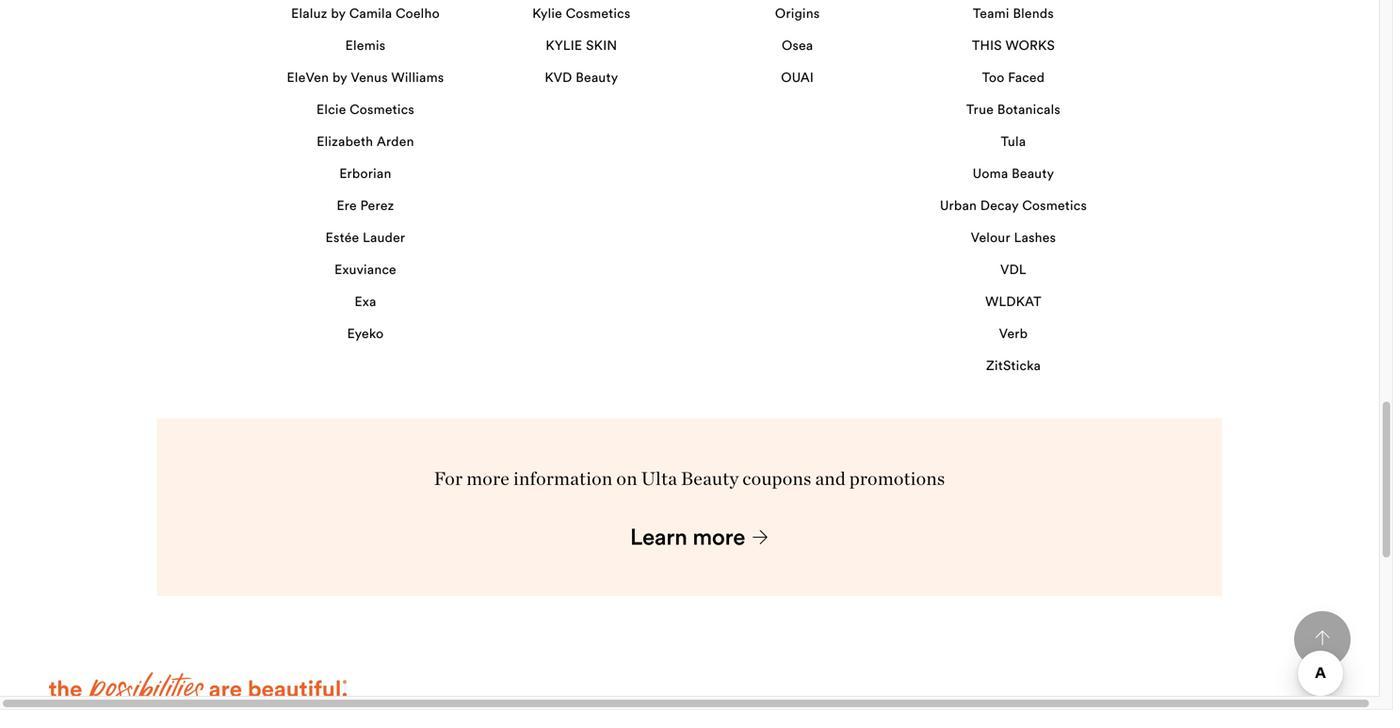 Task type: describe. For each thing, give the bounding box(es) containing it.
ere
[[337, 197, 357, 214]]

promotions
[[850, 467, 946, 490]]

arden
[[377, 133, 414, 150]]

by for eleven
[[333, 69, 348, 86]]

kvd beauty
[[545, 69, 618, 86]]

eleven by venus williams
[[287, 69, 444, 86]]

too
[[983, 69, 1005, 86]]

beauty for kvd beauty
[[576, 69, 618, 86]]

elaluz by camila coelho
[[291, 5, 440, 22]]

more for for
[[467, 467, 510, 490]]

velour lashes
[[971, 229, 1057, 246]]

elcie cosmetics
[[317, 101, 415, 118]]

velour
[[971, 229, 1011, 246]]

eleven
[[287, 69, 329, 86]]

elemis
[[346, 37, 386, 54]]

learn
[[630, 523, 688, 551]]

teami
[[973, 5, 1010, 22]]

for more information on ulta beauty coupons and promotions
[[434, 467, 946, 490]]

and
[[816, 467, 846, 490]]

zitsticka
[[987, 357, 1041, 374]]

elizabeth
[[317, 133, 373, 150]]

ere perez
[[337, 197, 394, 214]]

for
[[434, 467, 463, 490]]

williams
[[392, 69, 444, 86]]

coelho
[[396, 5, 440, 22]]

this
[[972, 37, 1002, 54]]

ouai
[[781, 69, 814, 86]]

elcie
[[317, 101, 346, 118]]

camila
[[350, 5, 392, 22]]

blends
[[1013, 5, 1054, 22]]

skin
[[586, 37, 618, 54]]

origins
[[775, 5, 820, 22]]

lauder
[[363, 229, 405, 246]]

exuviance
[[335, 261, 397, 278]]

venus
[[351, 69, 388, 86]]

beauty for uoma beauty
[[1012, 165, 1055, 182]]

kylie skin
[[546, 37, 618, 54]]

2 horizontal spatial cosmetics
[[1023, 197, 1087, 214]]

perez
[[361, 197, 394, 214]]

cosmetics for kylie cosmetics
[[566, 5, 631, 22]]



Task type: vqa. For each thing, say whether or not it's contained in the screenshot.
See brand eligibility details link
no



Task type: locate. For each thing, give the bounding box(es) containing it.
2 horizontal spatial beauty
[[1012, 165, 1055, 182]]

learn more
[[630, 523, 745, 551]]

beauty up urban decay cosmetics
[[1012, 165, 1055, 182]]

erborian
[[340, 165, 392, 182]]

0 vertical spatial by
[[331, 5, 346, 22]]

tula
[[1001, 133, 1027, 150]]

1 vertical spatial by
[[333, 69, 348, 86]]

1 vertical spatial more
[[693, 523, 745, 551]]

cosmetics up the skin
[[566, 5, 631, 22]]

0 vertical spatial beauty
[[576, 69, 618, 86]]

beauty right ulta
[[681, 467, 739, 490]]

more right for at the bottom left
[[467, 467, 510, 490]]

more right the learn
[[693, 523, 745, 551]]

1 horizontal spatial beauty
[[681, 467, 739, 490]]

kylie cosmetics
[[533, 5, 631, 22]]

faced
[[1009, 69, 1045, 86]]

learn more link
[[630, 523, 768, 552]]

1 vertical spatial beauty
[[1012, 165, 1055, 182]]

more for learn
[[693, 523, 745, 551]]

decay
[[981, 197, 1019, 214]]

wldkat
[[986, 293, 1042, 310]]

this works
[[972, 37, 1055, 54]]

kylie
[[546, 37, 583, 54]]

2 vertical spatial beauty
[[681, 467, 739, 490]]

beauty down the skin
[[576, 69, 618, 86]]

1 vertical spatial cosmetics
[[350, 101, 415, 118]]

verb
[[1000, 325, 1028, 342]]

urban decay cosmetics
[[940, 197, 1087, 214]]

0 horizontal spatial beauty
[[576, 69, 618, 86]]

true botanicals
[[967, 101, 1061, 118]]

on
[[617, 467, 638, 490]]

eyeko
[[347, 325, 384, 342]]

back to top image
[[1315, 631, 1331, 646]]

1 horizontal spatial more
[[693, 523, 745, 551]]

by
[[331, 5, 346, 22], [333, 69, 348, 86]]

0 vertical spatial more
[[467, 467, 510, 490]]

vdl
[[1001, 261, 1027, 278]]

urban
[[940, 197, 977, 214]]

uoma beauty
[[973, 165, 1055, 182]]

lashes
[[1015, 229, 1057, 246]]

cosmetics
[[566, 5, 631, 22], [350, 101, 415, 118], [1023, 197, 1087, 214]]

kylie
[[533, 5, 563, 22]]

elizabeth arden
[[317, 133, 414, 150]]

works
[[1006, 37, 1055, 54]]

the possibilities are beautiful image
[[49, 672, 348, 709]]

estée lauder
[[326, 229, 405, 246]]

1 horizontal spatial cosmetics
[[566, 5, 631, 22]]

too faced
[[983, 69, 1045, 86]]

cosmetics for elcie cosmetics
[[350, 101, 415, 118]]

by right elaluz
[[331, 5, 346, 22]]

2 vertical spatial cosmetics
[[1023, 197, 1087, 214]]

elaluz
[[291, 5, 328, 22]]

by for elaluz
[[331, 5, 346, 22]]

osea
[[782, 37, 814, 54]]

beauty
[[576, 69, 618, 86], [1012, 165, 1055, 182], [681, 467, 739, 490]]

uoma
[[973, 165, 1009, 182]]

exa
[[355, 293, 376, 310]]

0 horizontal spatial cosmetics
[[350, 101, 415, 118]]

by left venus
[[333, 69, 348, 86]]

teami blends
[[973, 5, 1054, 22]]

cosmetics up lashes
[[1023, 197, 1087, 214]]

0 horizontal spatial more
[[467, 467, 510, 490]]

kvd
[[545, 69, 572, 86]]

estée
[[326, 229, 359, 246]]

ulta
[[641, 467, 678, 490]]

botanicals
[[998, 101, 1061, 118]]

true
[[967, 101, 994, 118]]

cosmetics down venus
[[350, 101, 415, 118]]

coupons
[[743, 467, 812, 490]]

more
[[467, 467, 510, 490], [693, 523, 745, 551]]

0 vertical spatial cosmetics
[[566, 5, 631, 22]]

information
[[514, 467, 613, 490]]



